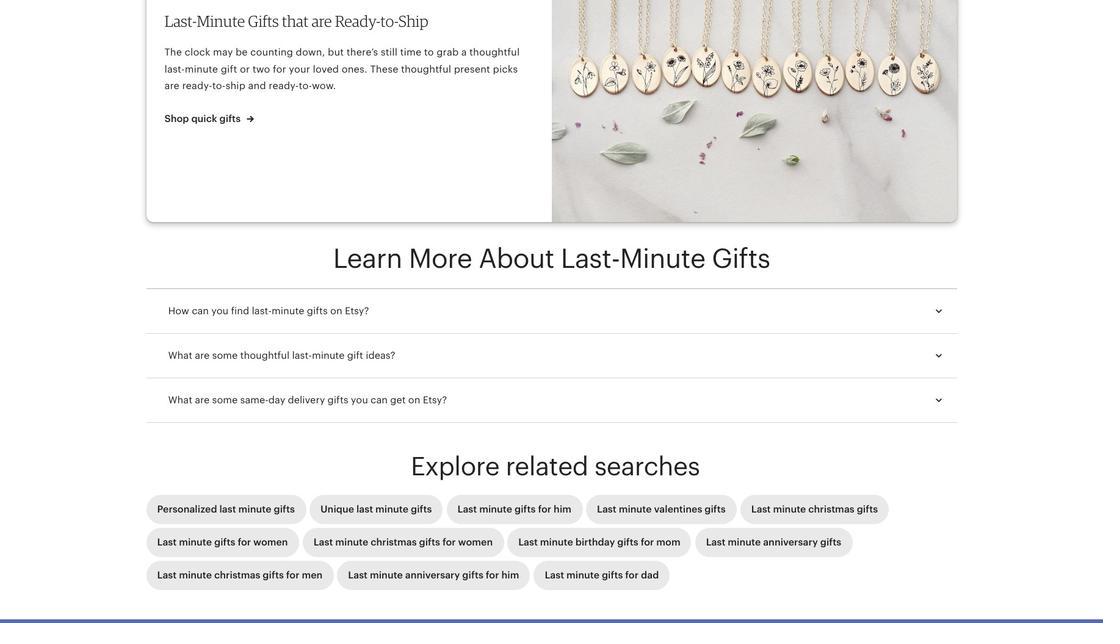 Task type: locate. For each thing, give the bounding box(es) containing it.
0 vertical spatial gifts
[[248, 12, 279, 31]]

about
[[479, 244, 555, 274]]

etsy? up ideas? on the bottom
[[345, 306, 369, 317]]

gift
[[221, 63, 237, 75], [347, 350, 363, 362]]

2 some from the top
[[212, 395, 238, 406]]

last minute valentines gifts
[[597, 504, 726, 516]]

2 horizontal spatial christmas
[[809, 504, 855, 516]]

quick
[[191, 113, 217, 125]]

women
[[254, 537, 288, 549], [459, 537, 493, 549]]

minute
[[197, 12, 245, 31], [620, 244, 706, 274]]

last for last minute christmas gifts for men
[[157, 570, 177, 582]]

anniversary down last minute christmas gifts link
[[764, 537, 819, 549]]

same-
[[240, 395, 269, 406]]

for inside the clock may be counting down, but there's still time to grab a thoughtful last-minute gift or two for your loved ones. these thoughtful present picks are ready-to-ship and ready-to-wow.
[[273, 63, 286, 75]]

last minute christmas gifts link
[[741, 496, 890, 525]]

0 vertical spatial last-
[[165, 12, 197, 31]]

0 vertical spatial christmas
[[809, 504, 855, 516]]

1 horizontal spatial etsy?
[[423, 395, 447, 406]]

2 vertical spatial last-
[[292, 350, 312, 362]]

etsy? right get
[[423, 395, 447, 406]]

1 horizontal spatial to-
[[299, 80, 312, 92]]

last
[[220, 504, 236, 516], [357, 504, 373, 516]]

ready-
[[335, 12, 381, 31]]

2 horizontal spatial thoughtful
[[470, 47, 520, 58]]

0 vertical spatial minute
[[197, 12, 245, 31]]

shop
[[165, 113, 189, 125]]

last minute christmas gifts
[[752, 504, 879, 516]]

1 vertical spatial gifts
[[712, 244, 771, 274]]

ready- down clock
[[182, 80, 212, 92]]

or
[[240, 63, 250, 75]]

1 horizontal spatial ready-
[[269, 80, 299, 92]]

minute inside last minute anniversary gifts link
[[728, 537, 761, 549]]

christmas for last minute christmas gifts for men
[[214, 570, 261, 582]]

last minute birthday gifts for mom link
[[508, 529, 692, 558]]

and
[[248, 80, 266, 92]]

more
[[409, 244, 472, 274]]

last for personalized
[[220, 504, 236, 516]]

gifts
[[248, 12, 279, 31], [712, 244, 771, 274]]

what for what are some same-day delivery gifts you can get on etsy?
[[168, 395, 192, 406]]

ideas?
[[366, 350, 396, 362]]

how can you find last-minute gifts on etsy?
[[168, 306, 369, 317]]

can right how at the left of the page
[[192, 306, 209, 317]]

last- right find
[[252, 306, 272, 317]]

2 women from the left
[[459, 537, 493, 549]]

0 horizontal spatial christmas
[[214, 570, 261, 582]]

1 vertical spatial what
[[168, 395, 192, 406]]

minute inside last minute valentines gifts link
[[619, 504, 652, 516]]

2 vertical spatial thoughtful
[[240, 350, 290, 362]]

women down last minute gifts for him link on the bottom of the page
[[459, 537, 493, 549]]

for
[[273, 63, 286, 75], [538, 504, 552, 516], [238, 537, 251, 549], [443, 537, 456, 549], [641, 537, 655, 549], [286, 570, 300, 582], [486, 570, 499, 582], [626, 570, 639, 582]]

women inside last minute gifts for women 'link'
[[254, 537, 288, 549]]

on inside how can you find last-minute gifts on etsy? dropdown button
[[331, 306, 343, 317]]

last minute gifts for dad
[[545, 570, 659, 582]]

etsy?
[[345, 306, 369, 317], [423, 395, 447, 406]]

last
[[458, 504, 477, 516], [597, 504, 617, 516], [752, 504, 771, 516], [157, 537, 177, 549], [314, 537, 333, 549], [519, 537, 538, 549], [707, 537, 726, 549], [157, 570, 177, 582], [348, 570, 368, 582], [545, 570, 565, 582]]

to- down your
[[299, 80, 312, 92]]

1 vertical spatial etsy?
[[423, 395, 447, 406]]

1 horizontal spatial on
[[409, 395, 421, 406]]

on inside what are some same-day delivery gifts you can get on etsy? dropdown button
[[409, 395, 421, 406]]

1 vertical spatial minute
[[620, 244, 706, 274]]

last for last minute anniversary gifts for him
[[348, 570, 368, 582]]

last inside last minute christmas gifts for women link
[[314, 537, 333, 549]]

1 vertical spatial last-
[[252, 306, 272, 317]]

some for thoughtful
[[212, 350, 238, 362]]

1 vertical spatial thoughtful
[[401, 63, 452, 75]]

last inside last minute gifts for dad link
[[545, 570, 565, 582]]

you inside how can you find last-minute gifts on etsy? dropdown button
[[212, 306, 229, 317]]

1 horizontal spatial minute
[[620, 244, 706, 274]]

are inside the clock may be counting down, but there's still time to grab a thoughtful last-minute gift or two for your loved ones. these thoughtful present picks are ready-to-ship and ready-to-wow.
[[165, 80, 180, 92]]

clock
[[185, 47, 211, 58]]

some
[[212, 350, 238, 362], [212, 395, 238, 406]]

0 horizontal spatial minute
[[197, 12, 245, 31]]

on down learn
[[331, 306, 343, 317]]

0 vertical spatial gift
[[221, 63, 237, 75]]

last inside last minute gifts for him link
[[458, 504, 477, 516]]

to- up still
[[381, 12, 399, 31]]

0 horizontal spatial gift
[[221, 63, 237, 75]]

last for last minute gifts for women
[[157, 537, 177, 549]]

ready- down your
[[269, 80, 299, 92]]

explore
[[411, 452, 500, 481]]

0 vertical spatial can
[[192, 306, 209, 317]]

some for same-
[[212, 395, 238, 406]]

thoughtful inside dropdown button
[[240, 350, 290, 362]]

1 horizontal spatial gift
[[347, 350, 363, 362]]

anniversary for last minute anniversary gifts for him
[[406, 570, 460, 582]]

0 horizontal spatial on
[[331, 306, 343, 317]]

2 ready- from the left
[[269, 80, 299, 92]]

women up last minute christmas gifts for men
[[254, 537, 288, 549]]

some left same-
[[212, 395, 238, 406]]

2 vertical spatial christmas
[[214, 570, 261, 582]]

minute inside last minute christmas gifts link
[[774, 504, 807, 516]]

last-
[[165, 63, 185, 75], [252, 306, 272, 317], [292, 350, 312, 362]]

thoughtful down how can you find last-minute gifts on etsy?
[[240, 350, 290, 362]]

last inside last minute birthday gifts for mom link
[[519, 537, 538, 549]]

last- inside what are some thoughtful last-minute gift ideas? dropdown button
[[292, 350, 312, 362]]

thoughtful down to
[[401, 63, 452, 75]]

1 vertical spatial christmas
[[371, 537, 417, 549]]

1 horizontal spatial last-
[[252, 306, 272, 317]]

there's
[[347, 47, 378, 58]]

on
[[331, 306, 343, 317], [409, 395, 421, 406]]

last- for you
[[252, 306, 272, 317]]

thoughtful up picks
[[470, 47, 520, 58]]

2 horizontal spatial last-
[[292, 350, 312, 362]]

last minute anniversary gifts for him
[[348, 570, 520, 582]]

anniversary down last minute christmas gifts for women link
[[406, 570, 460, 582]]

last inside last minute anniversary gifts for him link
[[348, 570, 368, 582]]

0 horizontal spatial last
[[220, 504, 236, 516]]

shop quick gifts image
[[552, 0, 958, 222]]

ready-
[[182, 80, 212, 92], [269, 80, 299, 92]]

christmas for last minute christmas gifts for women
[[371, 537, 417, 549]]

can
[[192, 306, 209, 317], [371, 395, 388, 406]]

1 vertical spatial on
[[409, 395, 421, 406]]

men
[[302, 570, 323, 582]]

last inside last minute gifts for women 'link'
[[157, 537, 177, 549]]

picks
[[493, 63, 518, 75]]

gift left or
[[221, 63, 237, 75]]

dad
[[641, 570, 659, 582]]

minute inside personalized last minute gifts link
[[239, 504, 272, 516]]

birthday
[[576, 537, 615, 549]]

are
[[312, 12, 332, 31], [165, 80, 180, 92], [195, 350, 210, 362], [195, 395, 210, 406]]

0 horizontal spatial ready-
[[182, 80, 212, 92]]

1 last from the left
[[220, 504, 236, 516]]

last minute christmas gifts for women link
[[303, 529, 504, 558]]

shop quick gifts link
[[165, 112, 254, 126]]

last- inside the clock may be counting down, but there's still time to grab a thoughtful last-minute gift or two for your loved ones. these thoughtful present picks are ready-to-ship and ready-to-wow.
[[165, 63, 185, 75]]

to- down may
[[212, 80, 226, 92]]

down,
[[296, 47, 325, 58]]

0 horizontal spatial you
[[212, 306, 229, 317]]

2 what from the top
[[168, 395, 192, 406]]

1 vertical spatial some
[[212, 395, 238, 406]]

2 last from the left
[[357, 504, 373, 516]]

0 horizontal spatial thoughtful
[[240, 350, 290, 362]]

1 horizontal spatial last-
[[561, 244, 620, 274]]

last- up delivery
[[292, 350, 312, 362]]

1 women from the left
[[254, 537, 288, 549]]

christmas for last minute christmas gifts
[[809, 504, 855, 516]]

1 what from the top
[[168, 350, 192, 362]]

last up "last minute gifts for women"
[[220, 504, 236, 516]]

what are some same-day delivery gifts you can get on etsy?
[[168, 395, 447, 406]]

gifts inside 'link'
[[214, 537, 236, 549]]

you inside what are some same-day delivery gifts you can get on etsy? dropdown button
[[351, 395, 368, 406]]

0 vertical spatial last-
[[165, 63, 185, 75]]

0 horizontal spatial him
[[502, 570, 520, 582]]

0 vertical spatial some
[[212, 350, 238, 362]]

two
[[253, 63, 270, 75]]

valentines
[[655, 504, 703, 516]]

last for last minute valentines gifts
[[597, 504, 617, 516]]

last for last minute christmas gifts
[[752, 504, 771, 516]]

last-
[[165, 12, 197, 31], [561, 244, 620, 274]]

learn more about last-minute gifts tab panel
[[146, 290, 958, 423]]

gift inside the clock may be counting down, but there's still time to grab a thoughtful last-minute gift or two for your loved ones. these thoughtful present picks are ready-to-ship and ready-to-wow.
[[221, 63, 237, 75]]

last inside last minute anniversary gifts link
[[707, 537, 726, 549]]

0 horizontal spatial anniversary
[[406, 570, 460, 582]]

1 horizontal spatial you
[[351, 395, 368, 406]]

a
[[462, 47, 467, 58]]

some down find
[[212, 350, 238, 362]]

last inside 'last minute christmas gifts for men' link
[[157, 570, 177, 582]]

learn
[[333, 244, 402, 274]]

0 horizontal spatial women
[[254, 537, 288, 549]]

can left get
[[371, 395, 388, 406]]

0 vertical spatial you
[[212, 306, 229, 317]]

what inside what are some thoughtful last-minute gift ideas? dropdown button
[[168, 350, 192, 362]]

but
[[328, 47, 344, 58]]

1 horizontal spatial anniversary
[[764, 537, 819, 549]]

minute inside unique last minute gifts link
[[376, 504, 409, 516]]

you
[[212, 306, 229, 317], [351, 395, 368, 406]]

last- inside how can you find last-minute gifts on etsy? dropdown button
[[252, 306, 272, 317]]

0 horizontal spatial can
[[192, 306, 209, 317]]

0 vertical spatial anniversary
[[764, 537, 819, 549]]

explore related searches
[[411, 452, 700, 481]]

0 vertical spatial him
[[554, 504, 572, 516]]

how can you find last-minute gifts on etsy? button
[[157, 297, 958, 326]]

to-
[[381, 12, 399, 31], [212, 80, 226, 92], [299, 80, 312, 92]]

what inside what are some same-day delivery gifts you can get on etsy? dropdown button
[[168, 395, 192, 406]]

0 horizontal spatial gifts
[[248, 12, 279, 31]]

you left find
[[212, 306, 229, 317]]

minute inside how can you find last-minute gifts on etsy? dropdown button
[[272, 306, 305, 317]]

him
[[554, 504, 572, 516], [502, 570, 520, 582]]

minute
[[185, 63, 218, 75], [272, 306, 305, 317], [312, 350, 345, 362], [239, 504, 272, 516], [376, 504, 409, 516], [480, 504, 513, 516], [619, 504, 652, 516], [774, 504, 807, 516], [179, 537, 212, 549], [336, 537, 369, 549], [541, 537, 574, 549], [728, 537, 761, 549], [179, 570, 212, 582], [370, 570, 403, 582], [567, 570, 600, 582]]

1 vertical spatial you
[[351, 395, 368, 406]]

last inside last minute valentines gifts link
[[597, 504, 617, 516]]

gifts
[[220, 113, 241, 125], [307, 306, 328, 317], [328, 395, 349, 406], [274, 504, 295, 516], [411, 504, 432, 516], [515, 504, 536, 516], [705, 504, 726, 516], [857, 504, 879, 516], [214, 537, 236, 549], [419, 537, 441, 549], [618, 537, 639, 549], [821, 537, 842, 549], [263, 570, 284, 582], [463, 570, 484, 582], [602, 570, 623, 582]]

last for last minute gifts for him
[[458, 504, 477, 516]]

1 vertical spatial anniversary
[[406, 570, 460, 582]]

2 horizontal spatial to-
[[381, 12, 399, 31]]

last right unique
[[357, 504, 373, 516]]

0 vertical spatial what
[[168, 350, 192, 362]]

1 horizontal spatial women
[[459, 537, 493, 549]]

your
[[289, 63, 310, 75]]

1 ready- from the left
[[182, 80, 212, 92]]

1 horizontal spatial last
[[357, 504, 373, 516]]

last minute birthday gifts for mom
[[519, 537, 681, 549]]

1 horizontal spatial gifts
[[712, 244, 771, 274]]

last inside last minute christmas gifts link
[[752, 504, 771, 516]]

0 horizontal spatial etsy?
[[345, 306, 369, 317]]

1 vertical spatial gift
[[347, 350, 363, 362]]

last minute gifts for dad link
[[534, 562, 670, 591]]

you left get
[[351, 395, 368, 406]]

christmas
[[809, 504, 855, 516], [371, 537, 417, 549], [214, 570, 261, 582]]

1 horizontal spatial christmas
[[371, 537, 417, 549]]

0 vertical spatial thoughtful
[[470, 47, 520, 58]]

last- down "the"
[[165, 63, 185, 75]]

loved
[[313, 63, 339, 75]]

0 vertical spatial on
[[331, 306, 343, 317]]

1 some from the top
[[212, 350, 238, 362]]

0 horizontal spatial last-
[[165, 63, 185, 75]]

gift left ideas? on the bottom
[[347, 350, 363, 362]]

minute inside the clock may be counting down, but there's still time to grab a thoughtful last-minute gift or two for your loved ones. these thoughtful present picks are ready-to-ship and ready-to-wow.
[[185, 63, 218, 75]]

1 horizontal spatial can
[[371, 395, 388, 406]]

on right get
[[409, 395, 421, 406]]

minute inside last minute anniversary gifts for him link
[[370, 570, 403, 582]]

thoughtful
[[470, 47, 520, 58], [401, 63, 452, 75], [240, 350, 290, 362]]



Task type: vqa. For each thing, say whether or not it's contained in the screenshot.
the minute within the Last minute gifts for dad link
yes



Task type: describe. For each thing, give the bounding box(es) containing it.
what for what are some thoughtful last-minute gift ideas?
[[168, 350, 192, 362]]

last minute christmas gifts for men link
[[146, 562, 334, 591]]

last for last minute birthday gifts for mom
[[519, 537, 538, 549]]

ones.
[[342, 63, 368, 75]]

searches
[[595, 452, 700, 481]]

0 horizontal spatial last-
[[165, 12, 197, 31]]

last minute gifts for him link
[[447, 496, 583, 525]]

minute inside last minute gifts for dad link
[[567, 570, 600, 582]]

how
[[168, 306, 189, 317]]

minute inside last minute gifts for women 'link'
[[179, 537, 212, 549]]

minute inside what are some thoughtful last-minute gift ideas? dropdown button
[[312, 350, 345, 362]]

personalized last minute gifts link
[[146, 496, 306, 525]]

1 vertical spatial last-
[[561, 244, 620, 274]]

last-minute gifts that are ready-to-ship
[[165, 12, 429, 31]]

what are some same-day delivery gifts you can get on etsy? button
[[157, 386, 958, 415]]

present
[[454, 63, 491, 75]]

0 vertical spatial etsy?
[[345, 306, 369, 317]]

minute inside last minute birthday gifts for mom link
[[541, 537, 574, 549]]

last minute anniversary gifts for him link
[[337, 562, 531, 591]]

ship
[[399, 12, 429, 31]]

mom
[[657, 537, 681, 549]]

find
[[231, 306, 249, 317]]

gift inside dropdown button
[[347, 350, 363, 362]]

related
[[506, 452, 589, 481]]

unique
[[321, 504, 354, 516]]

minute inside 'last minute christmas gifts for men' link
[[179, 570, 212, 582]]

last for last minute anniversary gifts
[[707, 537, 726, 549]]

last for last minute christmas gifts for women
[[314, 537, 333, 549]]

women inside last minute christmas gifts for women link
[[459, 537, 493, 549]]

still
[[381, 47, 398, 58]]

learn more about last-minute gifts
[[333, 244, 771, 274]]

last minute gifts for him
[[458, 504, 572, 516]]

delivery
[[288, 395, 325, 406]]

minute inside last minute christmas gifts for women link
[[336, 537, 369, 549]]

last- for some
[[292, 350, 312, 362]]

personalized
[[157, 504, 217, 516]]

the
[[165, 47, 182, 58]]

personalized last minute gifts
[[157, 504, 295, 516]]

time
[[400, 47, 422, 58]]

what are some thoughtful last-minute gift ideas? button
[[157, 342, 958, 371]]

day
[[269, 395, 285, 406]]

last for unique
[[357, 504, 373, 516]]

to
[[424, 47, 434, 58]]

last minute valentines gifts link
[[586, 496, 737, 525]]

1 horizontal spatial thoughtful
[[401, 63, 452, 75]]

wow.
[[312, 80, 336, 92]]

these
[[370, 63, 399, 75]]

unique last minute gifts
[[321, 504, 432, 516]]

last for last minute gifts for dad
[[545, 570, 565, 582]]

shop quick gifts
[[165, 113, 243, 125]]

minute inside last minute gifts for him link
[[480, 504, 513, 516]]

may
[[213, 47, 233, 58]]

last minute anniversary gifts
[[707, 537, 842, 549]]

last minute christmas gifts for women
[[314, 537, 493, 549]]

1 vertical spatial him
[[502, 570, 520, 582]]

ship
[[226, 80, 246, 92]]

anniversary for last minute anniversary gifts
[[764, 537, 819, 549]]

last minute gifts for women link
[[146, 529, 299, 558]]

that
[[282, 12, 309, 31]]

be
[[236, 47, 248, 58]]

what are some thoughtful last-minute gift ideas?
[[168, 350, 396, 362]]

grab
[[437, 47, 459, 58]]

for inside 'link'
[[238, 537, 251, 549]]

last minute gifts for women
[[157, 537, 288, 549]]

counting
[[251, 47, 293, 58]]

unique last minute gifts link
[[310, 496, 443, 525]]

1 vertical spatial can
[[371, 395, 388, 406]]

last minute anniversary gifts link
[[696, 529, 853, 558]]

1 horizontal spatial him
[[554, 504, 572, 516]]

get
[[390, 395, 406, 406]]

the clock may be counting down, but there's still time to grab a thoughtful last-minute gift or two for your loved ones. these thoughtful present picks are ready-to-ship and ready-to-wow.
[[165, 47, 520, 92]]

0 horizontal spatial to-
[[212, 80, 226, 92]]

last minute christmas gifts for men
[[157, 570, 323, 582]]



